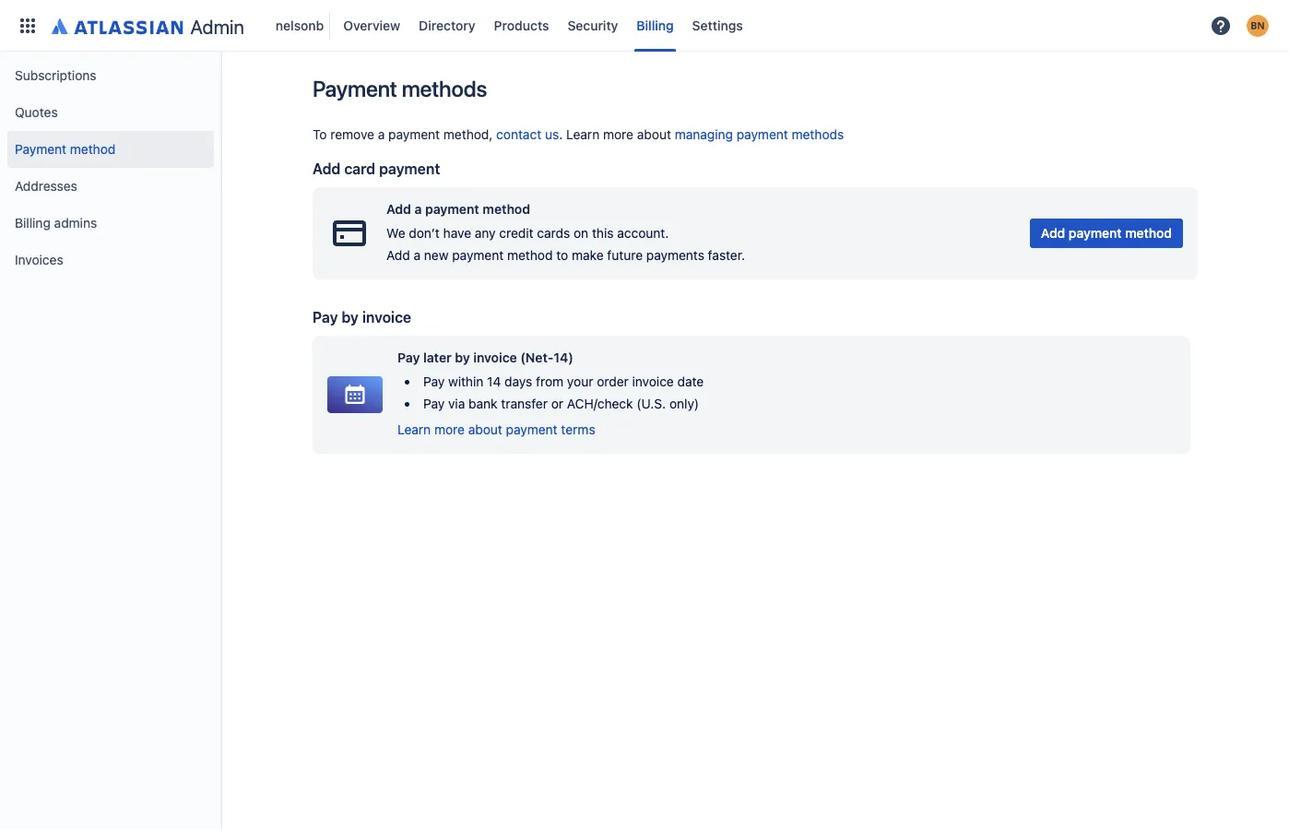 Task type: locate. For each thing, give the bounding box(es) containing it.
payment up remove
[[313, 76, 397, 101]]

or
[[551, 395, 564, 411]]

by up terms payment icon
[[342, 309, 359, 325]]

0 horizontal spatial more
[[434, 421, 465, 437]]

billing for billing admins
[[15, 215, 51, 231]]

payment method
[[15, 141, 116, 157]]

add a payment method we don't have any credit cards on this account. add a new payment method to make future payments faster.
[[387, 201, 745, 263]]

your profile and settings image
[[1247, 14, 1269, 36]]

billing link
[[631, 11, 680, 40]]

don't
[[409, 225, 440, 241]]

learn
[[566, 126, 600, 142], [398, 421, 431, 437]]

1 horizontal spatial billing
[[637, 17, 674, 33]]

add inside add payment method button
[[1041, 225, 1066, 241]]

contact us link
[[496, 126, 559, 142]]

remove
[[330, 126, 375, 142]]

1 horizontal spatial learn
[[566, 126, 600, 142]]

admins
[[54, 215, 97, 231]]

learn more about payment terms
[[398, 421, 596, 437]]

payment inside button
[[1069, 225, 1122, 241]]

payment
[[313, 76, 397, 101], [15, 141, 66, 157]]

subscriptions link
[[7, 57, 214, 94]]

.
[[559, 126, 563, 142]]

quotes
[[15, 104, 58, 120]]

1 horizontal spatial methods
[[792, 126, 844, 142]]

method
[[70, 141, 116, 157], [483, 201, 531, 217], [1126, 225, 1172, 241], [507, 247, 553, 263]]

more right '.'
[[603, 126, 634, 142]]

billing up the invoices
[[15, 215, 51, 231]]

1 horizontal spatial invoice
[[474, 349, 517, 365]]

payment
[[388, 126, 440, 142], [737, 126, 789, 142], [379, 161, 440, 177], [425, 201, 480, 217], [1069, 225, 1122, 241], [452, 247, 504, 263], [506, 421, 558, 437]]

billing inside group
[[15, 215, 51, 231]]

pay up terms payment icon
[[313, 309, 338, 325]]

contact
[[496, 126, 542, 142]]

methods
[[402, 76, 487, 101], [792, 126, 844, 142]]

0 vertical spatial more
[[603, 126, 634, 142]]

0 horizontal spatial billing
[[15, 215, 51, 231]]

future
[[607, 247, 643, 263]]

1 vertical spatial 14
[[487, 373, 501, 389]]

addresses link
[[7, 168, 214, 205]]

0 vertical spatial methods
[[402, 76, 487, 101]]

billing for billing
[[637, 17, 674, 33]]

date
[[678, 373, 704, 389]]

1 horizontal spatial more
[[603, 126, 634, 142]]

2 vertical spatial invoice
[[632, 373, 674, 389]]

1 vertical spatial by
[[455, 349, 470, 365]]

bank
[[469, 395, 498, 411]]

0 vertical spatial about
[[637, 126, 671, 142]]

pay
[[313, 309, 338, 325], [398, 349, 420, 365], [423, 373, 445, 389], [423, 395, 445, 411]]

payment for payment methods
[[313, 76, 397, 101]]

invoice up the (u.s.
[[632, 373, 674, 389]]

by up within
[[455, 349, 470, 365]]

add
[[313, 161, 341, 177], [387, 201, 411, 217], [1041, 225, 1066, 241], [387, 247, 410, 263]]

invoice
[[362, 309, 412, 325], [474, 349, 517, 365], [632, 373, 674, 389]]

payment inside group
[[15, 141, 66, 157]]

terms payment icon image
[[327, 376, 383, 413]]

0 horizontal spatial about
[[468, 421, 503, 437]]

invoice up days on the top left of the page
[[474, 349, 517, 365]]

managing payment methods link
[[675, 126, 844, 142]]

billing right security
[[637, 17, 674, 33]]

more down via
[[434, 421, 465, 437]]

2 horizontal spatial invoice
[[632, 373, 674, 389]]

0 vertical spatial 14
[[554, 349, 568, 365]]

add card payment
[[313, 161, 440, 177]]

0 vertical spatial billing
[[637, 17, 674, 33]]

1 vertical spatial invoice
[[474, 349, 517, 365]]

add for add a payment method we don't have any credit cards on this account. add a new payment method to make future payments faster.
[[387, 201, 411, 217]]

credit card image
[[327, 211, 372, 255]]

learn right '.'
[[566, 126, 600, 142]]

0 vertical spatial payment
[[313, 76, 397, 101]]

a
[[378, 126, 385, 142], [415, 201, 422, 217], [414, 247, 421, 263]]

2 vertical spatial a
[[414, 247, 421, 263]]

billing
[[637, 17, 674, 33], [15, 215, 51, 231]]

learn down later
[[398, 421, 431, 437]]

admin
[[190, 15, 244, 37]]

about
[[637, 126, 671, 142], [468, 421, 503, 437]]

0 horizontal spatial payment
[[15, 141, 66, 157]]

within
[[448, 373, 484, 389]]

invoices link
[[7, 242, 214, 279]]

1 vertical spatial more
[[434, 421, 465, 437]]

have
[[443, 225, 471, 241]]

order
[[597, 373, 629, 389]]

0 horizontal spatial invoice
[[362, 309, 412, 325]]

a left new
[[414, 247, 421, 263]]

a up don't
[[415, 201, 422, 217]]

your
[[567, 373, 594, 389]]

pay later by invoice (net- 14 ) pay within 14 days from your order invoice date pay via bank transfer or ach/check (u.s. only)
[[398, 349, 704, 411]]

credit
[[499, 225, 534, 241]]

make
[[572, 247, 604, 263]]

card
[[344, 161, 376, 177]]

admin banner
[[0, 0, 1290, 52]]

1 vertical spatial billing
[[15, 215, 51, 231]]

14 left days on the top left of the page
[[487, 373, 501, 389]]

switch to... image
[[17, 14, 39, 36]]

later
[[423, 349, 452, 365]]

add payment method button
[[1030, 218, 1184, 248]]

1 vertical spatial learn
[[398, 421, 431, 437]]

faster.
[[708, 247, 745, 263]]

new
[[424, 247, 449, 263]]

more
[[603, 126, 634, 142], [434, 421, 465, 437]]

14
[[554, 349, 568, 365], [487, 373, 501, 389]]

nelsonb button
[[270, 11, 331, 40]]

by
[[342, 309, 359, 325], [455, 349, 470, 365]]

about left managing
[[637, 126, 671, 142]]

products link
[[489, 11, 555, 40]]

payment down quotes
[[15, 141, 66, 157]]

0 vertical spatial by
[[342, 309, 359, 325]]

overview link
[[338, 11, 406, 40]]

a right remove
[[378, 126, 385, 142]]

0 horizontal spatial learn
[[398, 421, 431, 437]]

add for add card payment
[[313, 161, 341, 177]]

1 horizontal spatial payment
[[313, 76, 397, 101]]

(u.s.
[[637, 395, 666, 411]]

1 horizontal spatial about
[[637, 126, 671, 142]]

0 vertical spatial invoice
[[362, 309, 412, 325]]

14 up from
[[554, 349, 568, 365]]

payment for payment method
[[15, 141, 66, 157]]

terms
[[561, 421, 596, 437]]

0 vertical spatial learn
[[566, 126, 600, 142]]

billing inside admin banner
[[637, 17, 674, 33]]

about down the bank
[[468, 421, 503, 437]]

atlassian image
[[52, 14, 183, 36], [52, 14, 183, 36]]

settings link
[[687, 11, 749, 40]]

days
[[505, 373, 533, 389]]

1 vertical spatial payment
[[15, 141, 66, 157]]

subscriptions
[[15, 67, 96, 83]]

1 horizontal spatial by
[[455, 349, 470, 365]]

any
[[475, 225, 496, 241]]

invoice up terms payment icon
[[362, 309, 412, 325]]

group
[[7, 52, 214, 284]]



Task type: describe. For each thing, give the bounding box(es) containing it.
from
[[536, 373, 564, 389]]

payments
[[647, 247, 705, 263]]

on
[[574, 225, 589, 241]]

0 vertical spatial a
[[378, 126, 385, 142]]

transfer
[[501, 395, 548, 411]]

1 vertical spatial about
[[468, 421, 503, 437]]

products
[[494, 17, 549, 33]]

security link
[[562, 11, 624, 40]]

0 horizontal spatial methods
[[402, 76, 487, 101]]

method inside button
[[1126, 225, 1172, 241]]

billing element
[[11, 0, 1205, 51]]

0 horizontal spatial 14
[[487, 373, 501, 389]]

ach/check
[[567, 395, 633, 411]]

payment method link
[[7, 131, 214, 168]]

admin link
[[44, 11, 252, 40]]

we
[[387, 225, 405, 241]]

)
[[568, 349, 574, 365]]

to
[[557, 247, 568, 263]]

overview
[[343, 17, 400, 33]]

directory
[[419, 17, 476, 33]]

to
[[313, 126, 327, 142]]

account.
[[617, 225, 669, 241]]

pay by invoice
[[313, 309, 412, 325]]

1 vertical spatial a
[[415, 201, 422, 217]]

pay left via
[[423, 395, 445, 411]]

security
[[568, 17, 618, 33]]

add payment method
[[1041, 225, 1172, 241]]

by inside pay later by invoice (net- 14 ) pay within 14 days from your order invoice date pay via bank transfer or ach/check (u.s. only)
[[455, 349, 470, 365]]

invoices
[[15, 252, 63, 268]]

managing
[[675, 126, 733, 142]]

directory link
[[413, 11, 481, 40]]

payment methods
[[313, 76, 487, 101]]

this
[[592, 225, 614, 241]]

pay down later
[[423, 373, 445, 389]]

to remove a payment method, contact us . learn more about managing payment methods
[[313, 126, 844, 142]]

only)
[[670, 395, 699, 411]]

1 horizontal spatial 14
[[554, 349, 568, 365]]

us
[[545, 126, 559, 142]]

method,
[[444, 126, 493, 142]]

billing admins link
[[7, 205, 214, 242]]

quotes link
[[7, 94, 214, 131]]

billing admins
[[15, 215, 97, 231]]

1 vertical spatial methods
[[792, 126, 844, 142]]

add for add payment method
[[1041, 225, 1066, 241]]

cards
[[537, 225, 570, 241]]

group containing subscriptions
[[7, 52, 214, 284]]

learn more about payment terms link
[[398, 420, 704, 439]]

nelsonb
[[276, 17, 324, 33]]

(net-
[[521, 349, 554, 365]]

addresses
[[15, 178, 77, 194]]

0 horizontal spatial by
[[342, 309, 359, 325]]

settings
[[692, 17, 743, 33]]

method inside group
[[70, 141, 116, 157]]

pay left later
[[398, 349, 420, 365]]

via
[[448, 395, 465, 411]]

help image
[[1210, 14, 1232, 36]]



Task type: vqa. For each thing, say whether or not it's contained in the screenshot.
JUNECECI7 JUNECECI7@GMAIL.COM
no



